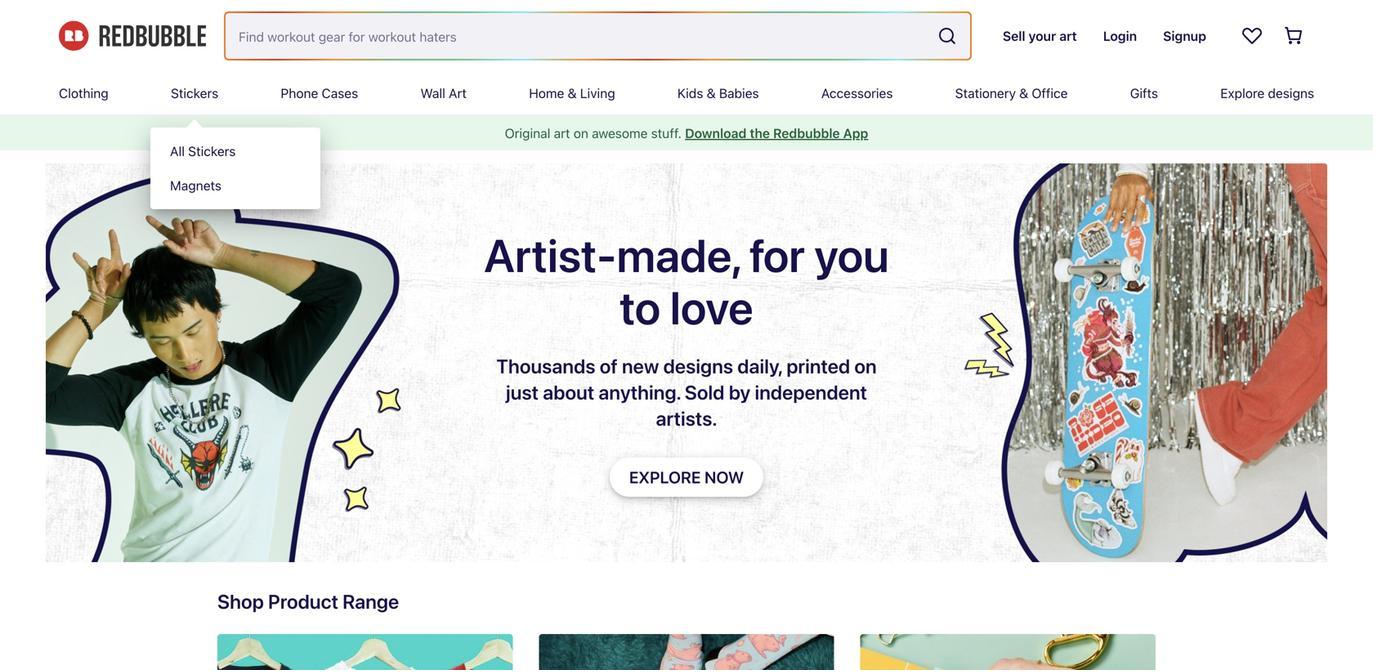 Task type: locate. For each thing, give the bounding box(es) containing it.
just
[[506, 381, 539, 404]]

1 horizontal spatial designs
[[1268, 85, 1315, 101]]

redbubble logo image
[[59, 21, 206, 51]]

3 & from the left
[[1020, 85, 1029, 101]]

thousands
[[496, 355, 596, 378]]

designs inside "link"
[[1268, 85, 1315, 101]]

Search term search field
[[226, 13, 931, 59]]

redbubble
[[773, 125, 840, 141]]

awesome
[[592, 125, 648, 141]]

designs right explore
[[1268, 85, 1315, 101]]

on right printed
[[855, 355, 877, 378]]

app
[[843, 125, 868, 141]]

home & living link
[[529, 72, 615, 114]]

1 vertical spatial on
[[855, 355, 877, 378]]

download
[[685, 125, 747, 141]]

on right art
[[574, 125, 589, 141]]

wall art
[[421, 85, 467, 101]]

None field
[[226, 13, 970, 59]]

2 horizontal spatial &
[[1020, 85, 1029, 101]]

& left office
[[1020, 85, 1029, 101]]

0 horizontal spatial &
[[568, 85, 577, 101]]

product
[[268, 590, 338, 613]]

& for stationery
[[1020, 85, 1029, 101]]

& for home
[[568, 85, 577, 101]]

kids & babies
[[678, 85, 759, 101]]

1 horizontal spatial &
[[707, 85, 716, 101]]

shop
[[217, 590, 264, 613]]

art
[[554, 125, 570, 141]]

all stickers link
[[150, 134, 321, 168]]

& right 'kids'
[[707, 85, 716, 101]]

you
[[815, 228, 889, 282]]

cases
[[322, 85, 358, 101]]

phone cases link
[[281, 72, 358, 114]]

1 & from the left
[[568, 85, 577, 101]]

independent
[[755, 381, 867, 404]]

2 & from the left
[[707, 85, 716, 101]]

printed
[[787, 355, 850, 378]]

clothing
[[59, 85, 108, 101]]

love
[[670, 280, 754, 334]]

0 vertical spatial designs
[[1268, 85, 1315, 101]]

clothing link
[[59, 72, 108, 114]]

magnets
[[170, 178, 222, 193]]

original art on awesome stuff. download the redbubble app
[[505, 125, 868, 141]]

0 vertical spatial on
[[574, 125, 589, 141]]

stuff.
[[651, 125, 682, 141]]

stickers right all
[[188, 143, 236, 159]]

1 horizontal spatial on
[[855, 355, 877, 378]]

phone cases
[[281, 85, 358, 101]]

made,
[[617, 228, 740, 282]]

magnets link
[[150, 168, 321, 203]]

sold
[[685, 381, 725, 404]]

menu bar
[[59, 72, 1315, 209]]

artist-made, for you to love
[[484, 228, 889, 334]]

designs
[[1268, 85, 1315, 101], [663, 355, 733, 378]]

1 vertical spatial designs
[[663, 355, 733, 378]]

& left the living
[[568, 85, 577, 101]]

stickers up all stickers
[[171, 85, 218, 101]]

designs up sold
[[663, 355, 733, 378]]

new
[[622, 355, 659, 378]]

living
[[580, 85, 615, 101]]

thousands of new designs daily, printed on just about anything. sold by independent artists.
[[496, 355, 877, 430]]

explore designs link
[[1221, 72, 1315, 114]]

shop stickers image
[[861, 634, 1156, 670]]

of
[[600, 355, 618, 378]]

for
[[750, 228, 805, 282]]

on
[[574, 125, 589, 141], [855, 355, 877, 378]]

menu
[[150, 128, 321, 209]]

artists.
[[656, 407, 717, 430]]

to
[[620, 280, 661, 334]]

0 vertical spatial stickers
[[171, 85, 218, 101]]

all
[[170, 143, 185, 159]]

0 horizontal spatial on
[[574, 125, 589, 141]]

menu item
[[150, 72, 321, 209]]

&
[[568, 85, 577, 101], [707, 85, 716, 101], [1020, 85, 1029, 101]]

stickers
[[171, 85, 218, 101], [188, 143, 236, 159]]

0 horizontal spatial designs
[[663, 355, 733, 378]]

stickers inside all stickers link
[[188, 143, 236, 159]]

designs inside the thousands of new designs daily, printed on just about anything. sold by independent artists.
[[663, 355, 733, 378]]

by
[[729, 381, 751, 404]]

1 vertical spatial stickers
[[188, 143, 236, 159]]



Task type: describe. For each thing, give the bounding box(es) containing it.
wall art link
[[421, 72, 467, 114]]

about
[[543, 381, 594, 404]]

stationery & office
[[955, 85, 1068, 101]]

menu item containing stickers
[[150, 72, 321, 209]]

artist-
[[484, 228, 617, 282]]

explore
[[1221, 85, 1265, 101]]

art
[[449, 85, 467, 101]]

& for kids
[[707, 85, 716, 101]]

babies
[[719, 85, 759, 101]]

download the redbubble app link
[[685, 125, 868, 141]]

anything.
[[599, 381, 681, 404]]

stationery
[[955, 85, 1016, 101]]

daily,
[[738, 355, 782, 378]]

phone
[[281, 85, 318, 101]]

original
[[505, 125, 551, 141]]

the
[[750, 125, 770, 141]]

shop deals image
[[539, 634, 834, 670]]

shop t-shirts image
[[217, 634, 513, 670]]

kids
[[678, 85, 703, 101]]

accessories
[[822, 85, 893, 101]]

on inside the thousands of new designs daily, printed on just about anything. sold by independent artists.
[[855, 355, 877, 378]]

gifts link
[[1130, 72, 1158, 114]]

menu containing all stickers
[[150, 128, 321, 209]]

wall
[[421, 85, 445, 101]]

explore designs
[[1221, 85, 1315, 101]]

shop product range
[[217, 590, 399, 613]]

menu bar containing clothing
[[59, 72, 1315, 209]]

kids & babies link
[[678, 72, 759, 114]]

range
[[343, 590, 399, 613]]

gifts
[[1130, 85, 1158, 101]]

all stickers
[[170, 143, 236, 159]]

stationery & office link
[[955, 72, 1068, 114]]

accessories link
[[822, 72, 893, 114]]

home
[[529, 85, 564, 101]]

stickers link
[[171, 72, 218, 114]]

office
[[1032, 85, 1068, 101]]

home & living
[[529, 85, 615, 101]]



Task type: vqa. For each thing, say whether or not it's contained in the screenshot.
the & inside the "Home & Living" link
no



